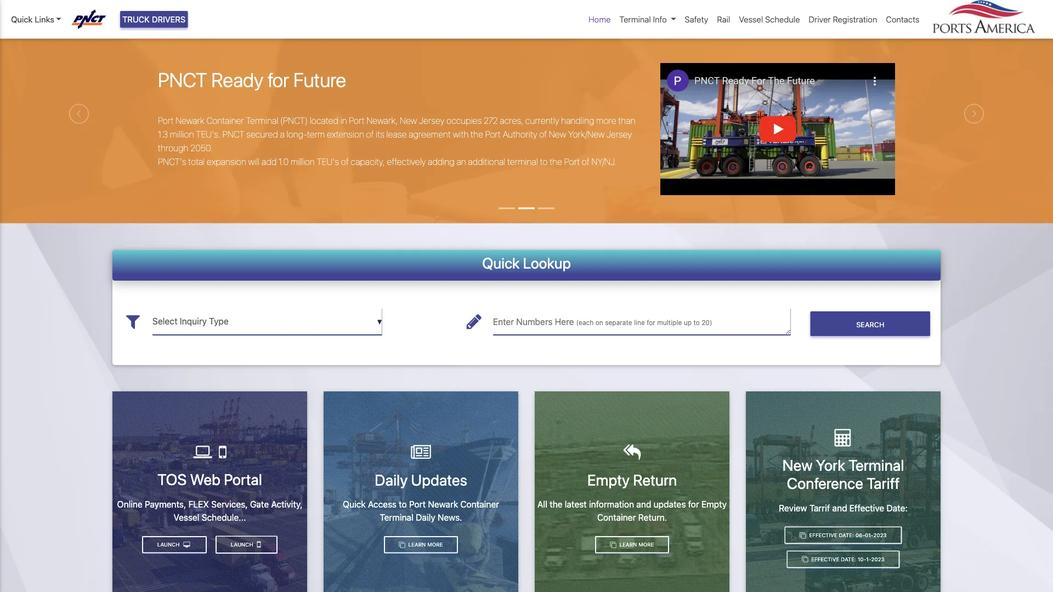 Task type: describe. For each thing, give the bounding box(es) containing it.
terminal left 'info' in the top right of the page
[[620, 15, 651, 24]]

teu's.
[[196, 129, 221, 140]]

enter numbers here (each on separate line for multiple up to 20)
[[493, 317, 712, 328]]

expansion
[[207, 157, 246, 167]]

portal
[[224, 471, 262, 489]]

search button
[[811, 312, 930, 337]]

located
[[310, 115, 338, 126]]

vessel inside online payments, flex services, gate activity, vessel schedule...
[[174, 513, 199, 523]]

vessel schedule link
[[735, 9, 804, 30]]

of down currently at the top
[[539, 129, 547, 140]]

more
[[596, 115, 616, 126]]

2023 for 1-
[[871, 557, 885, 563]]

all
[[538, 500, 547, 510]]

0 vertical spatial date:
[[887, 503, 908, 514]]

quick access to port newark container terminal daily news.
[[343, 500, 499, 523]]

(pnct)
[[280, 115, 308, 126]]

launch for mobile icon
[[231, 542, 255, 548]]

quick links
[[11, 15, 54, 24]]

effectively
[[387, 157, 426, 167]]

term
[[307, 129, 325, 140]]

activity,
[[271, 500, 303, 510]]

return
[[633, 471, 677, 489]]

with
[[453, 129, 469, 140]]

truck drivers link
[[120, 11, 188, 28]]

its
[[376, 129, 384, 140]]

1-
[[866, 557, 871, 563]]

of left its
[[366, 129, 374, 140]]

online
[[117, 500, 143, 510]]

multiple
[[657, 319, 682, 327]]

newark inside the quick access to port newark container terminal daily news.
[[428, 500, 458, 510]]

agreement
[[409, 129, 451, 140]]

truck drivers
[[122, 15, 186, 24]]

for inside all the latest information and updates for empty container return.
[[688, 500, 699, 510]]

container inside all the latest information and updates for empty container return.
[[597, 513, 636, 523]]

services,
[[211, 500, 248, 510]]

ready
[[211, 68, 263, 91]]

info
[[653, 15, 667, 24]]

driver registration link
[[804, 9, 882, 30]]

1 launch link from the left
[[216, 537, 278, 554]]

an
[[457, 157, 466, 167]]

rail link
[[713, 9, 735, 30]]

(each
[[576, 319, 594, 327]]

effective date: 10-1-2023
[[810, 557, 885, 563]]

20)
[[702, 319, 712, 327]]

contacts
[[886, 15, 920, 24]]

updates
[[654, 500, 686, 510]]

the inside all the latest information and updates for empty container return.
[[550, 500, 563, 510]]

home
[[589, 15, 611, 24]]

empty return
[[587, 471, 677, 489]]

newark inside "port newark container terminal (pnct) located in port newark, new jersey occupies 272 acres, currently handling more than 1.3 million teu's.                                 pnct secured a long-term extension of its lease agreement with the port authority of new york/new jersey through 2050. pnct's total expansion will add 1.0 million teu's of capacity,                                 effectively adding an additional terminal to the port of ny/nj."
[[176, 115, 205, 126]]

teu's
[[317, 157, 339, 167]]

tarrif
[[810, 503, 830, 514]]

port down the 272
[[485, 129, 501, 140]]

0 horizontal spatial empty
[[587, 471, 630, 489]]

in
[[340, 115, 347, 126]]

port up the "1.3"
[[158, 115, 174, 126]]

quick for quick access to port newark container terminal daily news.
[[343, 500, 366, 510]]

quick for quick lookup
[[482, 255, 520, 272]]

additional
[[468, 157, 505, 167]]

updates
[[411, 471, 467, 489]]

quick links link
[[11, 13, 61, 25]]

launch for desktop icon on the left bottom
[[157, 542, 181, 548]]

to inside "port newark container terminal (pnct) located in port newark, new jersey occupies 272 acres, currently handling more than 1.3 million teu's.                                 pnct secured a long-term extension of its lease agreement with the port authority of new york/new jersey through 2050. pnct's total expansion will add 1.0 million teu's of capacity,                                 effectively adding an additional terminal to the port of ny/nj."
[[540, 157, 548, 167]]

▼
[[377, 319, 382, 326]]

tos
[[158, 471, 187, 489]]

new york terminal conference tariff
[[783, 456, 904, 493]]

review
[[779, 503, 807, 514]]

0 vertical spatial vessel
[[739, 15, 763, 24]]

effective date: 06-01-2023 link
[[785, 527, 902, 545]]

search
[[857, 321, 885, 329]]

tariff
[[867, 475, 900, 493]]

driver
[[809, 15, 831, 24]]

vessel schedule
[[739, 15, 800, 24]]

2 launch link from the left
[[142, 537, 207, 554]]

learn more for updates
[[407, 542, 443, 548]]

port inside the quick access to port newark container terminal daily news.
[[409, 500, 426, 510]]

0 horizontal spatial for
[[268, 68, 289, 91]]

on
[[596, 319, 603, 327]]

acres,
[[500, 115, 523, 126]]

learn more link for updates
[[384, 537, 458, 554]]

enter
[[493, 317, 514, 328]]

return.
[[638, 513, 667, 523]]

effective date: 10-1-2023 link
[[787, 551, 900, 569]]

occupies
[[447, 115, 482, 126]]

new inside new york terminal conference tariff
[[783, 456, 813, 475]]

schedule...
[[202, 513, 246, 523]]

to inside 'enter numbers here (each on separate line for multiple up to 20)'
[[694, 319, 700, 327]]

access
[[368, 500, 397, 510]]

0 vertical spatial daily
[[375, 471, 408, 489]]

latest
[[565, 500, 587, 510]]

empty inside all the latest information and updates for empty container return.
[[702, 500, 727, 510]]

information
[[589, 500, 634, 510]]

long-
[[287, 129, 307, 140]]

learn more for return
[[618, 542, 654, 548]]

mobile image
[[257, 541, 261, 550]]

terminal
[[507, 157, 538, 167]]

more for return
[[639, 542, 654, 548]]

daily updates
[[375, 471, 467, 489]]

0 vertical spatial million
[[170, 129, 194, 140]]

0 vertical spatial the
[[471, 129, 483, 140]]

adding
[[428, 157, 455, 167]]

quick lookup
[[482, 255, 571, 272]]

online payments, flex services, gate activity, vessel schedule...
[[117, 500, 303, 523]]

learn for updates
[[408, 542, 426, 548]]

secured
[[246, 129, 278, 140]]



Task type: locate. For each thing, give the bounding box(es) containing it.
launch link down payments,
[[142, 537, 207, 554]]

empty right updates
[[702, 500, 727, 510]]

2050.
[[190, 143, 213, 153]]

port right in
[[349, 115, 365, 126]]

0 horizontal spatial new
[[400, 115, 417, 126]]

2 horizontal spatial to
[[694, 319, 700, 327]]

learn for return
[[620, 542, 637, 548]]

0 horizontal spatial daily
[[375, 471, 408, 489]]

effective for effective date: 10-1-2023
[[812, 557, 840, 563]]

a
[[280, 129, 285, 140]]

gate
[[250, 500, 269, 510]]

0 horizontal spatial launch
[[157, 542, 181, 548]]

1 horizontal spatial learn
[[620, 542, 637, 548]]

container
[[207, 115, 244, 126], [460, 500, 499, 510], [597, 513, 636, 523]]

0 vertical spatial jersey
[[419, 115, 445, 126]]

clone image down review
[[800, 533, 806, 539]]

None text field
[[153, 309, 382, 336], [493, 309, 791, 336], [153, 309, 382, 336], [493, 309, 791, 336]]

effective up 01-
[[850, 503, 884, 514]]

launch left desktop icon on the left bottom
[[157, 542, 181, 548]]

more down news.
[[427, 542, 443, 548]]

vessel
[[739, 15, 763, 24], [174, 513, 199, 523]]

date: down tariff at the right bottom of page
[[887, 503, 908, 514]]

0 horizontal spatial launch link
[[142, 537, 207, 554]]

1 learn from the left
[[408, 542, 426, 548]]

effective down the tarrif
[[809, 533, 837, 539]]

york/new
[[568, 129, 605, 140]]

clone image inside effective date: 10-1-2023 link
[[802, 557, 808, 563]]

terminal inside new york terminal conference tariff
[[849, 456, 904, 475]]

the right 'all'
[[550, 500, 563, 510]]

clone image for new york terminal conference tariff
[[800, 533, 806, 539]]

handling
[[561, 115, 594, 126]]

effective
[[850, 503, 884, 514], [809, 533, 837, 539], [812, 557, 840, 563]]

1 vertical spatial for
[[647, 319, 656, 327]]

schedule
[[765, 15, 800, 24]]

the
[[471, 129, 483, 140], [550, 157, 562, 167], [550, 500, 563, 510]]

clone image inside 'learn more' link
[[610, 542, 616, 548]]

learn
[[408, 542, 426, 548], [620, 542, 637, 548]]

1 vertical spatial to
[[694, 319, 700, 327]]

0 vertical spatial 2023
[[874, 533, 887, 539]]

separate
[[605, 319, 632, 327]]

line
[[634, 319, 645, 327]]

1 vertical spatial 2023
[[871, 557, 885, 563]]

newark,
[[367, 115, 398, 126]]

2023
[[874, 533, 887, 539], [871, 557, 885, 563]]

more
[[427, 542, 443, 548], [639, 542, 654, 548]]

terminal
[[620, 15, 651, 24], [246, 115, 278, 126], [849, 456, 904, 475], [380, 513, 414, 523]]

1 horizontal spatial jersey
[[607, 129, 632, 140]]

payments,
[[145, 500, 186, 510]]

terminal up tariff at the right bottom of page
[[849, 456, 904, 475]]

2 vertical spatial effective
[[812, 557, 840, 563]]

quick left access at left bottom
[[343, 500, 366, 510]]

container up teu's. at the left top of page
[[207, 115, 244, 126]]

pnct ready for future
[[158, 68, 346, 91]]

06-
[[856, 533, 865, 539]]

launch left mobile icon
[[231, 542, 255, 548]]

1 horizontal spatial million
[[291, 157, 315, 167]]

2023 for 01-
[[874, 533, 887, 539]]

links
[[35, 15, 54, 24]]

272
[[484, 115, 498, 126]]

quick left lookup at the top of the page
[[482, 255, 520, 272]]

1 horizontal spatial learn more link
[[595, 537, 669, 554]]

0 horizontal spatial and
[[637, 500, 651, 510]]

jersey up agreement
[[419, 115, 445, 126]]

for right updates
[[688, 500, 699, 510]]

1 horizontal spatial clone image
[[802, 557, 808, 563]]

total
[[188, 157, 205, 167]]

1 more from the left
[[427, 542, 443, 548]]

tos web portal
[[158, 471, 262, 489]]

1 learn more link from the left
[[384, 537, 458, 554]]

0 vertical spatial clone image
[[399, 542, 405, 548]]

pnct left the ready on the top
[[158, 68, 207, 91]]

learn more down return. on the bottom of page
[[618, 542, 654, 548]]

launch
[[231, 542, 255, 548], [157, 542, 181, 548]]

and
[[637, 500, 651, 510], [833, 503, 847, 514]]

1 learn more from the left
[[407, 542, 443, 548]]

effective for effective date: 06-01-2023
[[809, 533, 837, 539]]

pnct's
[[158, 157, 186, 167]]

date: for 1-
[[841, 557, 856, 563]]

0 horizontal spatial more
[[427, 542, 443, 548]]

0 horizontal spatial jersey
[[419, 115, 445, 126]]

new down currently at the top
[[549, 129, 566, 140]]

1.3
[[158, 129, 168, 140]]

container inside "port newark container terminal (pnct) located in port newark, new jersey occupies 272 acres, currently handling more than 1.3 million teu's.                                 pnct secured a long-term extension of its lease agreement with the port authority of new york/new jersey through 2050. pnct's total expansion will add 1.0 million teu's of capacity,                                 effectively adding an additional terminal to the port of ny/nj."
[[207, 115, 244, 126]]

than
[[618, 115, 636, 126]]

1 vertical spatial clone image
[[802, 557, 808, 563]]

0 vertical spatial container
[[207, 115, 244, 126]]

daily inside the quick access to port newark container terminal daily news.
[[416, 513, 435, 523]]

1 vertical spatial newark
[[428, 500, 458, 510]]

2 horizontal spatial container
[[597, 513, 636, 523]]

1 horizontal spatial container
[[460, 500, 499, 510]]

1 horizontal spatial to
[[540, 157, 548, 167]]

new left york
[[783, 456, 813, 475]]

2023 right 10-
[[871, 557, 885, 563]]

1 horizontal spatial learn more
[[618, 542, 654, 548]]

container inside the quick access to port newark container terminal daily news.
[[460, 500, 499, 510]]

2 vertical spatial new
[[783, 456, 813, 475]]

jersey down than
[[607, 129, 632, 140]]

clone image inside effective date: 06-01-2023 link
[[800, 533, 806, 539]]

0 horizontal spatial quick
[[11, 15, 33, 24]]

launch link down schedule...
[[216, 537, 278, 554]]

all the latest information and updates for empty container return.
[[538, 500, 727, 523]]

2 learn more link from the left
[[595, 537, 669, 554]]

numbers
[[516, 317, 553, 328]]

learn more link
[[384, 537, 458, 554], [595, 537, 669, 554]]

of
[[366, 129, 374, 140], [539, 129, 547, 140], [341, 157, 349, 167], [582, 157, 590, 167]]

currently
[[525, 115, 559, 126]]

0 horizontal spatial clone image
[[399, 542, 405, 548]]

clone image
[[800, 533, 806, 539], [610, 542, 616, 548]]

newark up news.
[[428, 500, 458, 510]]

0 vertical spatial new
[[400, 115, 417, 126]]

2023 inside effective date: 10-1-2023 link
[[871, 557, 885, 563]]

to right up
[[694, 319, 700, 327]]

2 horizontal spatial for
[[688, 500, 699, 510]]

1 horizontal spatial vessel
[[739, 15, 763, 24]]

0 vertical spatial for
[[268, 68, 289, 91]]

effective down effective date: 06-01-2023 link
[[812, 557, 840, 563]]

pnct ready for future image
[[0, 4, 1053, 285]]

0 vertical spatial pnct
[[158, 68, 207, 91]]

1 vertical spatial new
[[549, 129, 566, 140]]

learn down all the latest information and updates for empty container return.
[[620, 542, 637, 548]]

rail
[[717, 15, 730, 24]]

daily up access at left bottom
[[375, 471, 408, 489]]

vessel down flex at left bottom
[[174, 513, 199, 523]]

terminal info
[[620, 15, 667, 24]]

clone image for effective date: 10-1-2023
[[802, 557, 808, 563]]

date: left "06-" at the right
[[839, 533, 854, 539]]

1 vertical spatial the
[[550, 157, 562, 167]]

1 vertical spatial vessel
[[174, 513, 199, 523]]

2 vertical spatial date:
[[841, 557, 856, 563]]

2 vertical spatial for
[[688, 500, 699, 510]]

terminal inside the quick access to port newark container terminal daily news.
[[380, 513, 414, 523]]

newark
[[176, 115, 205, 126], [428, 500, 458, 510]]

and right the tarrif
[[833, 503, 847, 514]]

daily left news.
[[416, 513, 435, 523]]

conference
[[787, 475, 864, 493]]

1 horizontal spatial for
[[647, 319, 656, 327]]

2 learn more from the left
[[618, 542, 654, 548]]

2 horizontal spatial new
[[783, 456, 813, 475]]

clone image down the quick access to port newark container terminal daily news.
[[399, 542, 405, 548]]

0 horizontal spatial learn
[[408, 542, 426, 548]]

1 vertical spatial pnct
[[223, 129, 244, 140]]

1 vertical spatial clone image
[[610, 542, 616, 548]]

0 vertical spatial clone image
[[800, 533, 806, 539]]

0 horizontal spatial clone image
[[610, 542, 616, 548]]

learn more link down the quick access to port newark container terminal daily news.
[[384, 537, 458, 554]]

to inside the quick access to port newark container terminal daily news.
[[399, 500, 407, 510]]

safety link
[[680, 9, 713, 30]]

1 horizontal spatial more
[[639, 542, 654, 548]]

1 vertical spatial container
[[460, 500, 499, 510]]

capacity,
[[351, 157, 385, 167]]

of right teu's
[[341, 157, 349, 167]]

pnct right teu's. at the left top of page
[[223, 129, 244, 140]]

1 horizontal spatial newark
[[428, 500, 458, 510]]

for inside 'enter numbers here (each on separate line for multiple up to 20)'
[[647, 319, 656, 327]]

for right the ready on the top
[[268, 68, 289, 91]]

1 horizontal spatial quick
[[343, 500, 366, 510]]

clone image left the effective date: 10-1-2023
[[802, 557, 808, 563]]

clone image
[[399, 542, 405, 548], [802, 557, 808, 563]]

lookup
[[523, 255, 571, 272]]

more down return. on the bottom of page
[[639, 542, 654, 548]]

newark up teu's. at the left top of page
[[176, 115, 205, 126]]

0 vertical spatial empty
[[587, 471, 630, 489]]

desktop image
[[183, 542, 190, 548]]

pnct inside "port newark container terminal (pnct) located in port newark, new jersey occupies 272 acres, currently handling more than 1.3 million teu's.                                 pnct secured a long-term extension of its lease agreement with the port authority of new york/new jersey through 2050. pnct's total expansion will add 1.0 million teu's of capacity,                                 effectively adding an additional terminal to the port of ny/nj."
[[223, 129, 244, 140]]

quick inside 'link'
[[11, 15, 33, 24]]

the right terminal
[[550, 157, 562, 167]]

0 horizontal spatial newark
[[176, 115, 205, 126]]

empty
[[587, 471, 630, 489], [702, 500, 727, 510]]

flex
[[188, 500, 209, 510]]

1 horizontal spatial launch link
[[216, 537, 278, 554]]

million right 1.0
[[291, 157, 315, 167]]

2 learn from the left
[[620, 542, 637, 548]]

empty up information
[[587, 471, 630, 489]]

million up 'through'
[[170, 129, 194, 140]]

clone image for learn more
[[399, 542, 405, 548]]

safety
[[685, 15, 708, 24]]

1 horizontal spatial new
[[549, 129, 566, 140]]

clone image for empty return
[[610, 542, 616, 548]]

1 horizontal spatial pnct
[[223, 129, 244, 140]]

0 horizontal spatial learn more
[[407, 542, 443, 548]]

new
[[400, 115, 417, 126], [549, 129, 566, 140], [783, 456, 813, 475]]

date: for 01-
[[839, 533, 854, 539]]

1 horizontal spatial launch
[[231, 542, 255, 548]]

clone image down all the latest information and updates for empty container return.
[[610, 542, 616, 548]]

port down daily updates
[[409, 500, 426, 510]]

drivers
[[152, 15, 186, 24]]

0 vertical spatial quick
[[11, 15, 33, 24]]

learn more down the quick access to port newark container terminal daily news.
[[407, 542, 443, 548]]

ny/nj.
[[592, 157, 617, 167]]

vessel right rail
[[739, 15, 763, 24]]

2 vertical spatial container
[[597, 513, 636, 523]]

0 vertical spatial effective
[[850, 503, 884, 514]]

york
[[816, 456, 845, 475]]

1 horizontal spatial daily
[[416, 513, 435, 523]]

to right terminal
[[540, 157, 548, 167]]

2023 right "06-" at the right
[[874, 533, 887, 539]]

to
[[540, 157, 548, 167], [694, 319, 700, 327], [399, 500, 407, 510]]

driver registration
[[809, 15, 877, 24]]

and up return. on the bottom of page
[[637, 500, 651, 510]]

2 more from the left
[[639, 542, 654, 548]]

new up lease
[[400, 115, 417, 126]]

alert
[[0, 0, 1053, 4]]

1.0
[[279, 157, 289, 167]]

terminal down access at left bottom
[[380, 513, 414, 523]]

add
[[262, 157, 277, 167]]

registration
[[833, 15, 877, 24]]

1 vertical spatial empty
[[702, 500, 727, 510]]

of left ny/nj.
[[582, 157, 590, 167]]

date: left 10-
[[841, 557, 856, 563]]

1 horizontal spatial empty
[[702, 500, 727, 510]]

lease
[[386, 129, 407, 140]]

more for updates
[[427, 542, 443, 548]]

container up news.
[[460, 500, 499, 510]]

pnct
[[158, 68, 207, 91], [223, 129, 244, 140]]

quick inside the quick access to port newark container terminal daily news.
[[343, 500, 366, 510]]

will
[[248, 157, 260, 167]]

quick for quick links
[[11, 15, 33, 24]]

and inside all the latest information and updates for empty container return.
[[637, 500, 651, 510]]

1 vertical spatial date:
[[839, 533, 854, 539]]

future
[[294, 68, 346, 91]]

1 vertical spatial million
[[291, 157, 315, 167]]

1 horizontal spatial and
[[833, 503, 847, 514]]

0 horizontal spatial container
[[207, 115, 244, 126]]

0 vertical spatial newark
[[176, 115, 205, 126]]

the right the with
[[471, 129, 483, 140]]

quick left links
[[11, 15, 33, 24]]

up
[[684, 319, 692, 327]]

1 vertical spatial effective
[[809, 533, 837, 539]]

1 vertical spatial daily
[[416, 513, 435, 523]]

2 vertical spatial to
[[399, 500, 407, 510]]

0 vertical spatial to
[[540, 157, 548, 167]]

2 horizontal spatial quick
[[482, 255, 520, 272]]

learn down the quick access to port newark container terminal daily news.
[[408, 542, 426, 548]]

container down information
[[597, 513, 636, 523]]

port down york/new
[[564, 157, 580, 167]]

effective date: 06-01-2023
[[808, 533, 887, 539]]

news.
[[438, 513, 462, 523]]

through
[[158, 143, 188, 153]]

2 vertical spatial quick
[[343, 500, 366, 510]]

0 horizontal spatial learn more link
[[384, 537, 458, 554]]

1 vertical spatial jersey
[[607, 129, 632, 140]]

for
[[268, 68, 289, 91], [647, 319, 656, 327], [688, 500, 699, 510]]

0 horizontal spatial vessel
[[174, 513, 199, 523]]

2 vertical spatial the
[[550, 500, 563, 510]]

0 horizontal spatial pnct
[[158, 68, 207, 91]]

terminal up secured on the top
[[246, 115, 278, 126]]

terminal inside "port newark container terminal (pnct) located in port newark, new jersey occupies 272 acres, currently handling more than 1.3 million teu's.                                 pnct secured a long-term extension of its lease agreement with the port authority of new york/new jersey through 2050. pnct's total expansion will add 1.0 million teu's of capacity,                                 effectively adding an additional terminal to the port of ny/nj."
[[246, 115, 278, 126]]

1 horizontal spatial clone image
[[800, 533, 806, 539]]

to right access at left bottom
[[399, 500, 407, 510]]

learn more link down all the latest information and updates for empty container return.
[[595, 537, 669, 554]]

0 horizontal spatial to
[[399, 500, 407, 510]]

learn more link for return
[[595, 537, 669, 554]]

2023 inside effective date: 06-01-2023 link
[[874, 533, 887, 539]]

1 vertical spatial quick
[[482, 255, 520, 272]]

10-
[[858, 557, 866, 563]]

0 horizontal spatial million
[[170, 129, 194, 140]]

for right line
[[647, 319, 656, 327]]



Task type: vqa. For each thing, say whether or not it's contained in the screenshot.
Terminal in the New York Terminal Conference Tariff
yes



